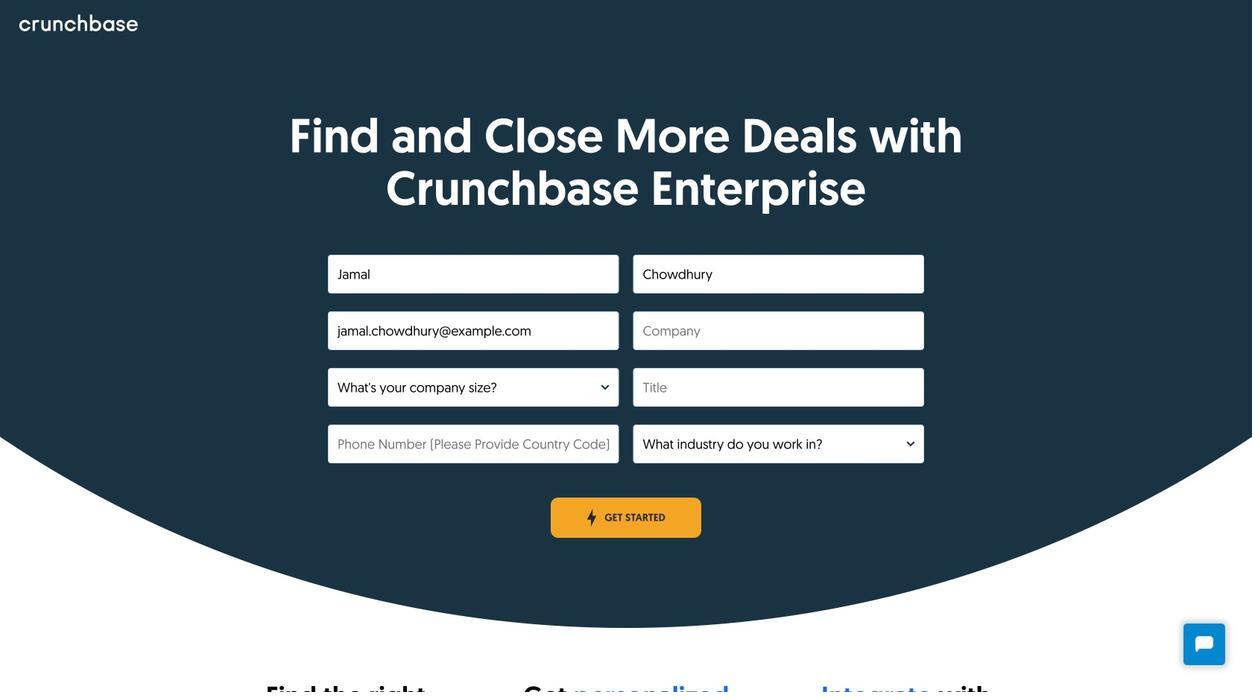Task type: describe. For each thing, give the bounding box(es) containing it.
Title text field
[[633, 368, 924, 407]]

First Name text field
[[328, 255, 619, 293]]

logo image
[[19, 15, 138, 32]]

Company Email email field
[[328, 311, 619, 350]]

Last Name text field
[[633, 255, 924, 293]]



Task type: locate. For each thing, give the bounding box(es) containing it.
Phone Number (Please Provide Country Code) telephone field
[[328, 425, 619, 463]]

Company text field
[[633, 311, 924, 350]]



